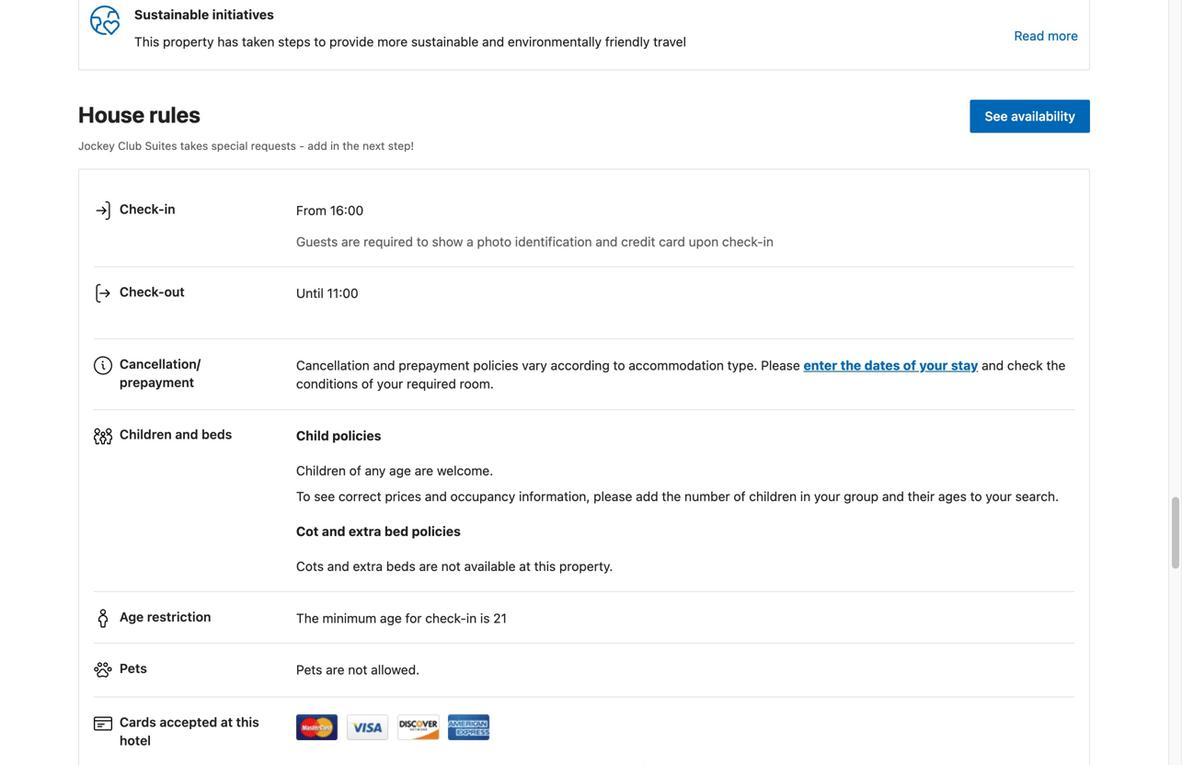 Task type: locate. For each thing, give the bounding box(es) containing it.
until
[[296, 286, 324, 301]]

1 vertical spatial this
[[236, 715, 259, 730]]

0 horizontal spatial not
[[348, 662, 367, 677]]

dates
[[864, 358, 900, 373]]

of
[[903, 358, 916, 373], [361, 376, 373, 391], [349, 463, 361, 479], [734, 489, 746, 504]]

has
[[217, 34, 238, 49]]

check-
[[722, 234, 763, 249], [425, 611, 466, 626]]

at right accepted
[[221, 715, 233, 730]]

policies up cots and extra beds are not available at this property.
[[412, 524, 461, 539]]

pets down age
[[120, 661, 147, 676]]

cancellation
[[296, 358, 370, 373]]

information,
[[519, 489, 590, 504]]

1 horizontal spatial policies
[[412, 524, 461, 539]]

cancellation/ prepayment
[[120, 356, 201, 390]]

add right -
[[308, 139, 327, 152]]

to right ages
[[970, 489, 982, 504]]

1 vertical spatial children
[[296, 463, 346, 479]]

0 horizontal spatial beds
[[201, 427, 232, 442]]

more
[[1048, 28, 1078, 43], [377, 34, 408, 49]]

required down 16:00
[[364, 234, 413, 249]]

0 vertical spatial prepayment
[[399, 358, 470, 373]]

1 horizontal spatial children
[[296, 463, 346, 479]]

and right sustainable
[[482, 34, 504, 49]]

required inside and check the conditions of your required room.
[[407, 376, 456, 391]]

1 vertical spatial add
[[636, 489, 658, 504]]

check- down club on the top left
[[120, 201, 164, 217]]

and right cancellation
[[373, 358, 395, 373]]

according
[[551, 358, 610, 373]]

friendly
[[605, 34, 650, 49]]

age
[[389, 463, 411, 479], [380, 611, 402, 626]]

cancellation and prepayment policies vary according to accommodation type. please enter the dates of your stay
[[296, 358, 978, 373]]

in right "upon"
[[763, 234, 774, 249]]

check-out
[[120, 284, 185, 299]]

required left room. at left
[[407, 376, 456, 391]]

children of any age are welcome.
[[296, 463, 493, 479]]

this
[[134, 34, 159, 49]]

1 horizontal spatial add
[[636, 489, 658, 504]]

for
[[405, 611, 422, 626]]

pets are not allowed.
[[296, 662, 420, 677]]

correct
[[338, 489, 381, 504]]

1 horizontal spatial at
[[519, 559, 531, 574]]

the right 'enter'
[[841, 358, 861, 373]]

0 vertical spatial this
[[534, 559, 556, 574]]

more right "provide"
[[377, 34, 408, 49]]

check- right "upon"
[[722, 234, 763, 249]]

to
[[314, 34, 326, 49], [417, 234, 428, 249], [613, 358, 625, 373], [970, 489, 982, 504]]

required
[[364, 234, 413, 249], [407, 376, 456, 391]]

0 horizontal spatial pets
[[120, 661, 147, 676]]

your inside and check the conditions of your required room.
[[377, 376, 403, 391]]

discover image
[[397, 715, 440, 740]]

of left "any"
[[349, 463, 361, 479]]

prepayment up room. at left
[[399, 358, 470, 373]]

enter
[[804, 358, 837, 373]]

sustainable initiatives
[[134, 7, 274, 22]]

1 vertical spatial required
[[407, 376, 456, 391]]

until 11:00
[[296, 286, 358, 301]]

see availability button
[[970, 100, 1090, 133]]

0 vertical spatial children
[[120, 427, 172, 442]]

0 vertical spatial required
[[364, 234, 413, 249]]

special
[[211, 139, 248, 152]]

your right conditions
[[377, 376, 403, 391]]

1 horizontal spatial pets
[[296, 662, 322, 677]]

1 vertical spatial age
[[380, 611, 402, 626]]

at right available
[[519, 559, 531, 574]]

policies
[[473, 358, 518, 373], [332, 428, 381, 444], [412, 524, 461, 539]]

0 horizontal spatial this
[[236, 715, 259, 730]]

at inside cards accepted at this hotel
[[221, 715, 233, 730]]

not left available
[[441, 559, 461, 574]]

11:00
[[327, 286, 358, 301]]

extra left the bed
[[349, 524, 381, 539]]

are up for
[[419, 559, 438, 574]]

children up see
[[296, 463, 346, 479]]

to see correct prices and occupancy information, please add the number of children in your group and their ages to your search.
[[296, 489, 1059, 504]]

your left the group
[[814, 489, 840, 504]]

pets for pets
[[120, 661, 147, 676]]

check- up cancellation/
[[120, 284, 164, 299]]

identification
[[515, 234, 592, 249]]

add
[[308, 139, 327, 152], [636, 489, 658, 504]]

and right stay
[[982, 358, 1004, 373]]

1 horizontal spatial beds
[[386, 559, 416, 574]]

not left allowed.
[[348, 662, 367, 677]]

bed
[[384, 524, 409, 539]]

this left property.
[[534, 559, 556, 574]]

1 horizontal spatial not
[[441, 559, 461, 574]]

show
[[432, 234, 463, 249]]

accepted payment methods and conditions element
[[94, 706, 1074, 747]]

more inside read more button
[[1048, 28, 1078, 43]]

check-
[[120, 201, 164, 217], [120, 284, 164, 299]]

mastercard image
[[296, 715, 339, 740]]

age right "any"
[[389, 463, 411, 479]]

see
[[314, 489, 335, 504]]

1 vertical spatial at
[[221, 715, 233, 730]]

photo
[[477, 234, 512, 249]]

policies up "any"
[[332, 428, 381, 444]]

1 horizontal spatial prepayment
[[399, 358, 470, 373]]

guests
[[296, 234, 338, 249]]

0 horizontal spatial more
[[377, 34, 408, 49]]

0 horizontal spatial at
[[221, 715, 233, 730]]

and down cancellation/ prepayment
[[175, 427, 198, 442]]

initiatives
[[212, 7, 274, 22]]

0 horizontal spatial children
[[120, 427, 172, 442]]

0 vertical spatial check-
[[120, 201, 164, 217]]

0 vertical spatial policies
[[473, 358, 518, 373]]

0 horizontal spatial prepayment
[[120, 375, 194, 390]]

age
[[120, 609, 144, 624]]

policies up room. at left
[[473, 358, 518, 373]]

0 horizontal spatial check-
[[425, 611, 466, 626]]

beds
[[201, 427, 232, 442], [386, 559, 416, 574]]

visa image
[[347, 715, 389, 740]]

pets
[[120, 661, 147, 676], [296, 662, 322, 677]]

2 check- from the top
[[120, 284, 164, 299]]

type.
[[727, 358, 757, 373]]

prepayment inside cancellation/ prepayment
[[120, 375, 194, 390]]

children down cancellation/ prepayment
[[120, 427, 172, 442]]

this right accepted
[[236, 715, 259, 730]]

0 vertical spatial check-
[[722, 234, 763, 249]]

are
[[341, 234, 360, 249], [415, 463, 433, 479], [419, 559, 438, 574], [326, 662, 345, 677]]

this
[[534, 559, 556, 574], [236, 715, 259, 730]]

restriction
[[147, 609, 211, 624]]

1 horizontal spatial more
[[1048, 28, 1078, 43]]

the right check
[[1046, 358, 1066, 373]]

1 vertical spatial policies
[[332, 428, 381, 444]]

0 vertical spatial extra
[[349, 524, 381, 539]]

of down cancellation
[[361, 376, 373, 391]]

and inside and check the conditions of your required room.
[[982, 358, 1004, 373]]

your
[[919, 358, 948, 373], [377, 376, 403, 391], [814, 489, 840, 504], [986, 489, 1012, 504]]

1 horizontal spatial this
[[534, 559, 556, 574]]

prepayment down cancellation/
[[120, 375, 194, 390]]

the
[[343, 139, 359, 152], [841, 358, 861, 373], [1046, 358, 1066, 373], [662, 489, 681, 504]]

read more button
[[1014, 27, 1078, 45]]

more right read
[[1048, 28, 1078, 43]]

conditions
[[296, 376, 358, 391]]

available
[[464, 559, 516, 574]]

club
[[118, 139, 142, 152]]

1 vertical spatial prepayment
[[120, 375, 194, 390]]

and right cots
[[327, 559, 349, 574]]

1 check- from the top
[[120, 201, 164, 217]]

ages
[[938, 489, 967, 504]]

child policies
[[296, 428, 381, 444]]

pets down the
[[296, 662, 322, 677]]

at
[[519, 559, 531, 574], [221, 715, 233, 730]]

2 horizontal spatial policies
[[473, 358, 518, 373]]

cots
[[296, 559, 324, 574]]

please
[[761, 358, 800, 373]]

in down suites
[[164, 201, 175, 217]]

accepted
[[160, 715, 217, 730]]

extra down cot and extra bed policies
[[353, 559, 383, 574]]

not
[[441, 559, 461, 574], [348, 662, 367, 677]]

check- right for
[[425, 611, 466, 626]]

add right "please"
[[636, 489, 658, 504]]

1 vertical spatial not
[[348, 662, 367, 677]]

0 vertical spatial add
[[308, 139, 327, 152]]

in right children
[[800, 489, 811, 504]]

16:00
[[330, 203, 364, 218]]

in
[[330, 139, 340, 152], [164, 201, 175, 217], [763, 234, 774, 249], [800, 489, 811, 504], [466, 611, 477, 626]]

prepayment
[[399, 358, 470, 373], [120, 375, 194, 390]]

0 vertical spatial at
[[519, 559, 531, 574]]

age left for
[[380, 611, 402, 626]]

1 vertical spatial extra
[[353, 559, 383, 574]]

to right steps at the top left of the page
[[314, 34, 326, 49]]

1 vertical spatial check-
[[120, 284, 164, 299]]

check- for in
[[120, 201, 164, 217]]

extra for beds
[[353, 559, 383, 574]]



Task type: describe. For each thing, give the bounding box(es) containing it.
steps
[[278, 34, 311, 49]]

american express image
[[448, 715, 490, 740]]

allowed.
[[371, 662, 420, 677]]

2 vertical spatial policies
[[412, 524, 461, 539]]

and left credit
[[596, 234, 618, 249]]

rules
[[149, 102, 200, 127]]

0 horizontal spatial add
[[308, 139, 327, 152]]

provide
[[329, 34, 374, 49]]

1 horizontal spatial check-
[[722, 234, 763, 249]]

prices
[[385, 489, 421, 504]]

cards accepted at this hotel
[[120, 715, 259, 748]]

of right dates
[[903, 358, 916, 373]]

number
[[685, 489, 730, 504]]

this inside cards accepted at this hotel
[[236, 715, 259, 730]]

this property has taken steps to provide more sustainable and environmentally friendly travel
[[134, 34, 686, 49]]

sustainable
[[411, 34, 479, 49]]

travel
[[653, 34, 686, 49]]

children for children and beds
[[120, 427, 172, 442]]

cancellation/
[[120, 356, 201, 372]]

0 horizontal spatial policies
[[332, 428, 381, 444]]

0 vertical spatial age
[[389, 463, 411, 479]]

takes
[[180, 139, 208, 152]]

hotel
[[120, 733, 151, 748]]

house rules
[[78, 102, 200, 127]]

in left is
[[466, 611, 477, 626]]

any
[[365, 463, 386, 479]]

check-in
[[120, 201, 175, 217]]

check- for out
[[120, 284, 164, 299]]

children for children of any age are welcome.
[[296, 463, 346, 479]]

house
[[78, 102, 145, 127]]

-
[[299, 139, 304, 152]]

age restriction
[[120, 609, 211, 624]]

to
[[296, 489, 310, 504]]

sustainable
[[134, 7, 209, 22]]

the left number
[[662, 489, 681, 504]]

cot and extra bed policies
[[296, 524, 461, 539]]

cots and extra beds are not available at this property.
[[296, 559, 613, 574]]

1 vertical spatial beds
[[386, 559, 416, 574]]

and left their
[[882, 489, 904, 504]]

please
[[594, 489, 632, 504]]

cards
[[120, 715, 156, 730]]

property
[[163, 34, 214, 49]]

guests are required to show a photo identification and credit card upon check-in
[[296, 234, 774, 249]]

the left next at left
[[343, 139, 359, 152]]

welcome.
[[437, 463, 493, 479]]

child
[[296, 428, 329, 444]]

check
[[1007, 358, 1043, 373]]

and check the conditions of your required room.
[[296, 358, 1066, 391]]

the
[[296, 611, 319, 626]]

occupancy
[[450, 489, 515, 504]]

your left 'search.' at the right of the page
[[986, 489, 1012, 504]]

the minimum age for check-in is 21
[[296, 611, 507, 626]]

21
[[493, 611, 507, 626]]

read
[[1014, 28, 1044, 43]]

a
[[467, 234, 474, 249]]

children and beds
[[120, 427, 232, 442]]

to left show
[[417, 234, 428, 249]]

search.
[[1015, 489, 1059, 504]]

to right according
[[613, 358, 625, 373]]

of right number
[[734, 489, 746, 504]]

of inside and check the conditions of your required room.
[[361, 376, 373, 391]]

out
[[164, 284, 185, 299]]

are down 16:00
[[341, 234, 360, 249]]

and right prices
[[425, 489, 447, 504]]

vary
[[522, 358, 547, 373]]

their
[[908, 489, 935, 504]]

accommodation
[[629, 358, 724, 373]]

are up prices
[[415, 463, 433, 479]]

extra for bed
[[349, 524, 381, 539]]

minimum
[[322, 611, 376, 626]]

jockey club suites takes special requests - add in the next step!
[[78, 139, 414, 152]]

step!
[[388, 139, 414, 152]]

suites
[[145, 139, 177, 152]]

card
[[659, 234, 685, 249]]

environmentally
[[508, 34, 602, 49]]

read more
[[1014, 28, 1078, 43]]

property.
[[559, 559, 613, 574]]

are down minimum
[[326, 662, 345, 677]]

in right -
[[330, 139, 340, 152]]

requests
[[251, 139, 296, 152]]

see
[[985, 109, 1008, 124]]

upon
[[689, 234, 719, 249]]

availability
[[1011, 109, 1075, 124]]

room.
[[460, 376, 494, 391]]

credit
[[621, 234, 655, 249]]

0 vertical spatial beds
[[201, 427, 232, 442]]

is
[[480, 611, 490, 626]]

and right cot
[[322, 524, 345, 539]]

the inside and check the conditions of your required room.
[[1046, 358, 1066, 373]]

children
[[749, 489, 797, 504]]

stay
[[951, 358, 978, 373]]

see availability
[[985, 109, 1075, 124]]

taken
[[242, 34, 275, 49]]

jockey
[[78, 139, 115, 152]]

0 vertical spatial not
[[441, 559, 461, 574]]

next
[[363, 139, 385, 152]]

cot
[[296, 524, 319, 539]]

enter the dates of your stay link
[[804, 358, 978, 373]]

pets for pets are not allowed.
[[296, 662, 322, 677]]

your left stay
[[919, 358, 948, 373]]

1 vertical spatial check-
[[425, 611, 466, 626]]

from
[[296, 203, 327, 218]]

from 16:00
[[296, 203, 364, 218]]



Task type: vqa. For each thing, say whether or not it's contained in the screenshot.
type.
yes



